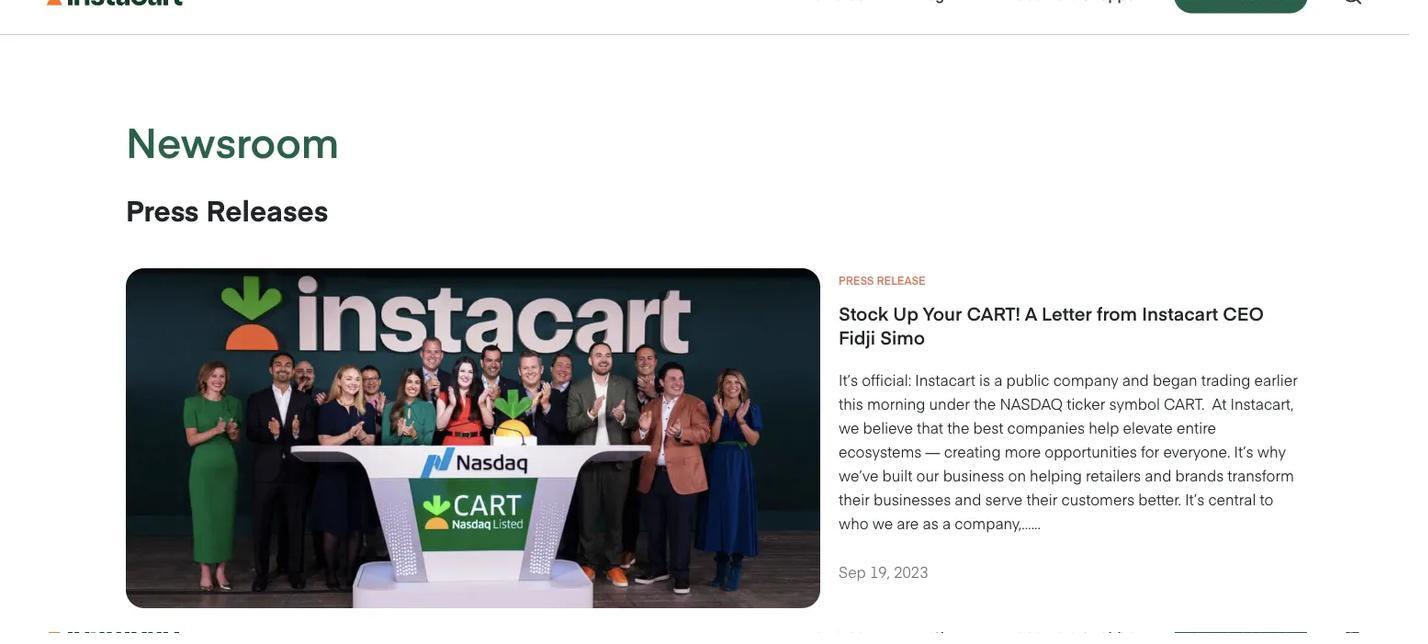 Task type: locate. For each thing, give the bounding box(es) containing it.
a
[[1025, 301, 1037, 326]]

a
[[994, 370, 1003, 390], [943, 513, 951, 533]]

0 horizontal spatial instacart
[[915, 370, 976, 390]]

letter
[[1042, 301, 1092, 326]]

businesses
[[874, 489, 951, 509]]

0 horizontal spatial their
[[839, 489, 870, 509]]

0 vertical spatial it's
[[839, 370, 858, 390]]

transform
[[1228, 465, 1295, 485]]

help
[[1089, 417, 1120, 438]]

under
[[930, 393, 970, 414]]

earlier
[[1255, 370, 1298, 390]]

instacart
[[1143, 301, 1219, 326], [915, 370, 976, 390]]

0 horizontal spatial the
[[948, 417, 970, 438]]

brands
[[1176, 465, 1224, 485]]

retailers
[[1086, 465, 1142, 485]]

0 vertical spatial press
[[126, 190, 199, 229]]

helping
[[1030, 465, 1082, 485]]

19,
[[870, 562, 891, 582]]

morning
[[867, 393, 926, 414]]

it's up this
[[839, 370, 858, 390]]

it's left why
[[1235, 441, 1254, 461]]

for
[[1141, 441, 1160, 461]]

—
[[926, 441, 941, 461]]

the down under
[[948, 417, 970, 438]]

0 vertical spatial the
[[974, 393, 996, 414]]

1 vertical spatial the
[[948, 417, 970, 438]]

official:
[[862, 370, 912, 390]]

stock up your cart! a letter from instacart ceo fidji simo
[[839, 301, 1265, 350]]

navigation
[[804, 0, 1364, 15]]

ceo
[[1223, 301, 1265, 326]]

1 vertical spatial and
[[1145, 465, 1172, 485]]

it's down brands
[[1186, 489, 1205, 509]]

fidji
[[839, 325, 876, 350]]

their
[[839, 489, 870, 509], [1027, 489, 1058, 509]]

customers
[[1062, 489, 1135, 509]]

1 vertical spatial we
[[873, 513, 893, 533]]

and up symbol
[[1123, 370, 1149, 390]]

press
[[126, 190, 199, 229], [839, 273, 874, 288]]

as
[[923, 513, 939, 533]]

it's
[[839, 370, 858, 390], [1235, 441, 1254, 461], [1186, 489, 1205, 509]]

a right is
[[994, 370, 1003, 390]]

are
[[897, 513, 919, 533]]

1 vertical spatial press
[[839, 273, 874, 288]]

and down business
[[955, 489, 982, 509]]

0 horizontal spatial it's
[[839, 370, 858, 390]]

press for press releases
[[126, 190, 199, 229]]

sep
[[839, 562, 866, 582]]

elevate
[[1123, 417, 1173, 438]]

0 horizontal spatial press
[[126, 190, 199, 229]]

1 horizontal spatial their
[[1027, 489, 1058, 509]]

their down helping
[[1027, 489, 1058, 509]]

the
[[974, 393, 996, 414], [948, 417, 970, 438]]

built
[[883, 465, 913, 485]]

stock up your cart! a letter from instacart ceo fidji simo image
[[126, 268, 821, 608]]

nasdaq
[[1000, 393, 1063, 414]]

public
[[1007, 370, 1050, 390]]

serve
[[986, 489, 1023, 509]]

1 vertical spatial it's
[[1235, 441, 1254, 461]]

more
[[1005, 441, 1041, 461]]

stock
[[839, 301, 889, 326]]

we left are
[[873, 513, 893, 533]]

2023
[[894, 562, 929, 582]]

1 vertical spatial instacart
[[915, 370, 976, 390]]

company,…...
[[955, 513, 1041, 533]]

press releases
[[126, 190, 328, 229]]

this
[[839, 393, 864, 414]]

a right as
[[943, 513, 951, 533]]

1 horizontal spatial press
[[839, 273, 874, 288]]

instacart,
[[1231, 393, 1294, 414]]

it's official: instacart is a public company and began trading earlier this morning under the nasdaq ticker symbol cart.  at instacart, we believe that the best companies help elevate entire ecosystems — creating more opportunities for everyone. it's why we've built our business on helping retailers and brands transform their businesses and serve their customers better. it's central to who we are as a company,…...
[[839, 370, 1298, 533]]

1 horizontal spatial instacart
[[1143, 301, 1219, 326]]

better.
[[1139, 489, 1182, 509]]

instacart right from
[[1143, 301, 1219, 326]]

creating
[[944, 441, 1001, 461]]

the down is
[[974, 393, 996, 414]]

releases
[[206, 190, 328, 229]]

1 horizontal spatial a
[[994, 370, 1003, 390]]

0 vertical spatial instacart
[[1143, 301, 1219, 326]]

press release
[[839, 273, 926, 288]]

who
[[839, 513, 869, 533]]

0 horizontal spatial a
[[943, 513, 951, 533]]

instacart up under
[[915, 370, 976, 390]]

and up "better."
[[1145, 465, 1172, 485]]

1 horizontal spatial we
[[873, 513, 893, 533]]

simo
[[881, 325, 925, 350]]

0 horizontal spatial we
[[839, 417, 860, 438]]

your
[[923, 301, 962, 326]]

their up the 'who'
[[839, 489, 870, 509]]

instacart inside stock up your cart! a letter from instacart ceo fidji simo
[[1143, 301, 1219, 326]]

business
[[943, 465, 1005, 485]]

1 vertical spatial a
[[943, 513, 951, 533]]

at
[[1212, 393, 1227, 414]]

we
[[839, 417, 860, 438], [873, 513, 893, 533]]

1 horizontal spatial it's
[[1186, 489, 1205, 509]]

and
[[1123, 370, 1149, 390], [1145, 465, 1172, 485], [955, 489, 982, 509]]

we down this
[[839, 417, 860, 438]]



Task type: vqa. For each thing, say whether or not it's contained in the screenshot.
a to the bottom
yes



Task type: describe. For each thing, give the bounding box(es) containing it.
why
[[1258, 441, 1287, 461]]

company
[[1054, 370, 1119, 390]]

instacart corporate image
[[46, 0, 183, 6]]

newsroom
[[126, 112, 340, 169]]

companies
[[1008, 417, 1085, 438]]

2 vertical spatial and
[[955, 489, 982, 509]]

ecosystems
[[839, 441, 922, 461]]

we've
[[839, 465, 879, 485]]

on
[[1009, 465, 1026, 485]]

that
[[917, 417, 944, 438]]

is
[[980, 370, 991, 390]]

entire
[[1177, 417, 1217, 438]]

began
[[1153, 370, 1198, 390]]

everyone.
[[1164, 441, 1231, 461]]

0 vertical spatial a
[[994, 370, 1003, 390]]

best
[[974, 417, 1004, 438]]

symbol
[[1110, 393, 1161, 414]]

cart!
[[967, 301, 1021, 326]]

0 vertical spatial and
[[1123, 370, 1149, 390]]

instacart inside it's official: instacart is a public company and began trading earlier this morning under the nasdaq ticker symbol cart.  at instacart, we believe that the best companies help elevate entire ecosystems — creating more opportunities for everyone. it's why we've built our business on helping retailers and brands transform their businesses and serve their customers better. it's central to who we are as a company,…...
[[915, 370, 976, 390]]

2 their from the left
[[1027, 489, 1058, 509]]

release
[[877, 273, 926, 288]]

believe
[[863, 417, 913, 438]]

opportunities
[[1045, 441, 1137, 461]]

central
[[1209, 489, 1257, 509]]

1 horizontal spatial the
[[974, 393, 996, 414]]

2 vertical spatial it's
[[1186, 489, 1205, 509]]

up
[[894, 301, 919, 326]]

stock up your cart! a letter from instacart ceo fidji simo link
[[839, 301, 1302, 350]]

to
[[1260, 489, 1274, 509]]

1 their from the left
[[839, 489, 870, 509]]

press for press release
[[839, 273, 874, 288]]

2 horizontal spatial it's
[[1235, 441, 1254, 461]]

ticker
[[1067, 393, 1106, 414]]

our
[[917, 465, 940, 485]]

sep 19, 2023
[[839, 562, 929, 582]]

0 vertical spatial we
[[839, 417, 860, 438]]

trading
[[1202, 370, 1251, 390]]

search image
[[1342, 0, 1364, 6]]

from
[[1097, 301, 1138, 326]]



